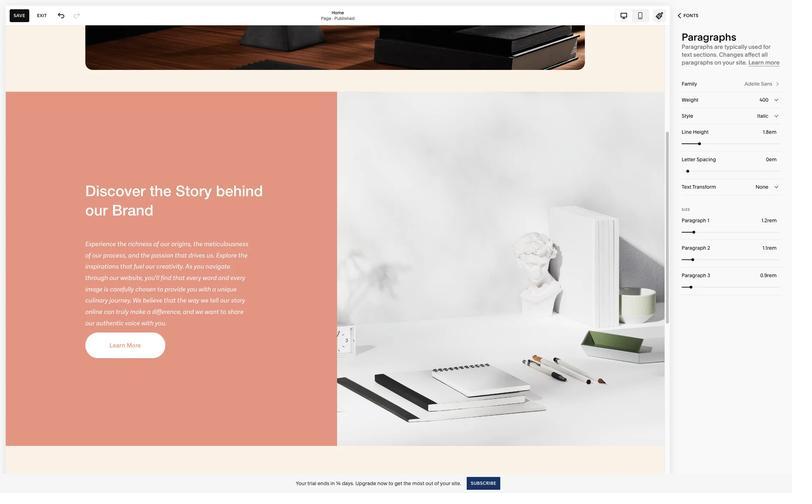 Task type: describe. For each thing, give the bounding box(es) containing it.
most
[[412, 481, 424, 487]]

line height
[[682, 129, 709, 135]]

spacing
[[697, 156, 716, 163]]

paragraph for paragraph 2
[[682, 245, 706, 251]]

letter
[[682, 156, 696, 163]]

save button
[[10, 9, 29, 22]]

14
[[336, 481, 341, 487]]

exit button
[[33, 9, 51, 22]]

adelle sans
[[745, 81, 773, 87]]

paragraph for paragraph 1
[[682, 218, 706, 224]]

learn more
[[749, 59, 780, 66]]

letter spacing
[[682, 156, 716, 163]]

used
[[749, 43, 762, 50]]

typically
[[725, 43, 747, 50]]

Paragraph 2 text field
[[763, 244, 778, 252]]

site. inside paragraphs are typically used for text sections. changes affect all paragraphs on your site.
[[736, 59, 747, 66]]

on
[[715, 59, 722, 66]]

your inside paragraphs are typically used for text sections. changes affect all paragraphs on your site.
[[723, 59, 735, 66]]

learn more link
[[749, 59, 780, 66]]

for
[[763, 43, 771, 50]]

Line Height range field
[[682, 136, 780, 152]]

your
[[296, 481, 306, 487]]

in
[[331, 481, 335, 487]]

line
[[682, 129, 692, 135]]

save
[[14, 13, 25, 18]]

are
[[714, 43, 723, 50]]

size
[[682, 208, 690, 212]]

home
[[332, 10, 344, 15]]

home page · published
[[321, 10, 355, 21]]

text
[[682, 184, 692, 190]]

Line Height text field
[[763, 128, 778, 136]]

subscribe
[[471, 481, 496, 486]]

Paragraph 1 range field
[[682, 224, 780, 240]]

2
[[708, 245, 710, 251]]

paragraph 3
[[682, 273, 710, 279]]

now
[[377, 481, 387, 487]]

paragraph 1
[[682, 218, 710, 224]]

1
[[708, 218, 710, 224]]

Letter Spacing text field
[[766, 156, 778, 164]]

days.
[[342, 481, 354, 487]]



Task type: vqa. For each thing, say whether or not it's contained in the screenshot.
the Fonts
yes



Task type: locate. For each thing, give the bounding box(es) containing it.
2 paragraphs from the top
[[682, 43, 713, 50]]

paragraph down size
[[682, 218, 706, 224]]

page
[[321, 16, 331, 21]]

paragraphs inside paragraphs are typically used for text sections. changes affect all paragraphs on your site.
[[682, 43, 713, 50]]

of
[[434, 481, 439, 487]]

fonts button
[[670, 8, 707, 24]]

·
[[332, 16, 333, 21]]

paragraphs for paragraphs
[[682, 31, 737, 43]]

paragraphs are typically used for text sections. changes affect all paragraphs on your site.
[[682, 43, 771, 66]]

paragraphs for paragraphs are typically used for text sections. changes affect all paragraphs on your site.
[[682, 43, 713, 50]]

3
[[708, 273, 710, 279]]

exit
[[37, 13, 47, 18]]

more
[[765, 59, 780, 66]]

sans
[[761, 81, 773, 87]]

paragraph left the 2
[[682, 245, 706, 251]]

all
[[762, 51, 768, 58]]

out
[[426, 481, 433, 487]]

0 horizontal spatial site.
[[452, 481, 461, 487]]

2 vertical spatial paragraph
[[682, 273, 706, 279]]

paragraph for paragraph 3
[[682, 273, 706, 279]]

height
[[693, 129, 709, 135]]

paragraphs
[[682, 31, 737, 43], [682, 43, 713, 50]]

2 paragraph from the top
[[682, 245, 706, 251]]

1 paragraphs from the top
[[682, 31, 737, 43]]

1 horizontal spatial your
[[723, 59, 735, 66]]

Paragraph 3 text field
[[760, 272, 778, 280]]

italic
[[757, 113, 769, 119]]

weight
[[682, 97, 699, 103]]

0 vertical spatial your
[[723, 59, 735, 66]]

transform
[[693, 184, 716, 190]]

paragraph
[[682, 218, 706, 224], [682, 245, 706, 251], [682, 273, 706, 279]]

affect
[[745, 51, 760, 58]]

0 vertical spatial site.
[[736, 59, 747, 66]]

tab list
[[616, 10, 649, 21]]

1 horizontal spatial site.
[[736, 59, 747, 66]]

site. down changes
[[736, 59, 747, 66]]

1 vertical spatial site.
[[452, 481, 461, 487]]

1 vertical spatial your
[[440, 481, 451, 487]]

sections.
[[694, 51, 718, 58]]

the
[[404, 481, 411, 487]]

paragraphs
[[682, 59, 713, 66]]

1 paragraph from the top
[[682, 218, 706, 224]]

Paragraph 3 range field
[[682, 280, 780, 295]]

trial
[[308, 481, 316, 487]]

none
[[756, 184, 769, 190]]

upgrade
[[355, 481, 376, 487]]

your down changes
[[723, 59, 735, 66]]

text transform
[[682, 184, 716, 190]]

style
[[682, 113, 693, 119]]

Letter Spacing range field
[[682, 163, 780, 179]]

your
[[723, 59, 735, 66], [440, 481, 451, 487]]

your right of
[[440, 481, 451, 487]]

paragraph left 3
[[682, 273, 706, 279]]

3 paragraph from the top
[[682, 273, 706, 279]]

site.
[[736, 59, 747, 66], [452, 481, 461, 487]]

learn
[[749, 59, 764, 66]]

ends
[[318, 481, 329, 487]]

paragraph 2
[[682, 245, 710, 251]]

0 vertical spatial paragraph
[[682, 218, 706, 224]]

published
[[334, 16, 355, 21]]

text
[[682, 51, 692, 58]]

subscribe button
[[467, 477, 500, 490]]

0 horizontal spatial your
[[440, 481, 451, 487]]

adelle
[[745, 81, 760, 87]]

changes
[[719, 51, 744, 58]]

your trial ends in 14 days. upgrade now to get the most out of your site.
[[296, 481, 461, 487]]

fonts
[[684, 13, 699, 18]]

Paragraph 2 range field
[[682, 252, 780, 268]]

1 vertical spatial paragraph
[[682, 245, 706, 251]]

site. right of
[[452, 481, 461, 487]]

Paragraph 1 text field
[[762, 217, 778, 225]]

get
[[395, 481, 402, 487]]

family
[[682, 81, 697, 87]]

400
[[760, 97, 769, 103]]

to
[[389, 481, 393, 487]]

None field
[[682, 92, 780, 108], [682, 108, 780, 124], [682, 179, 780, 195], [682, 92, 780, 108], [682, 108, 780, 124], [682, 179, 780, 195]]



